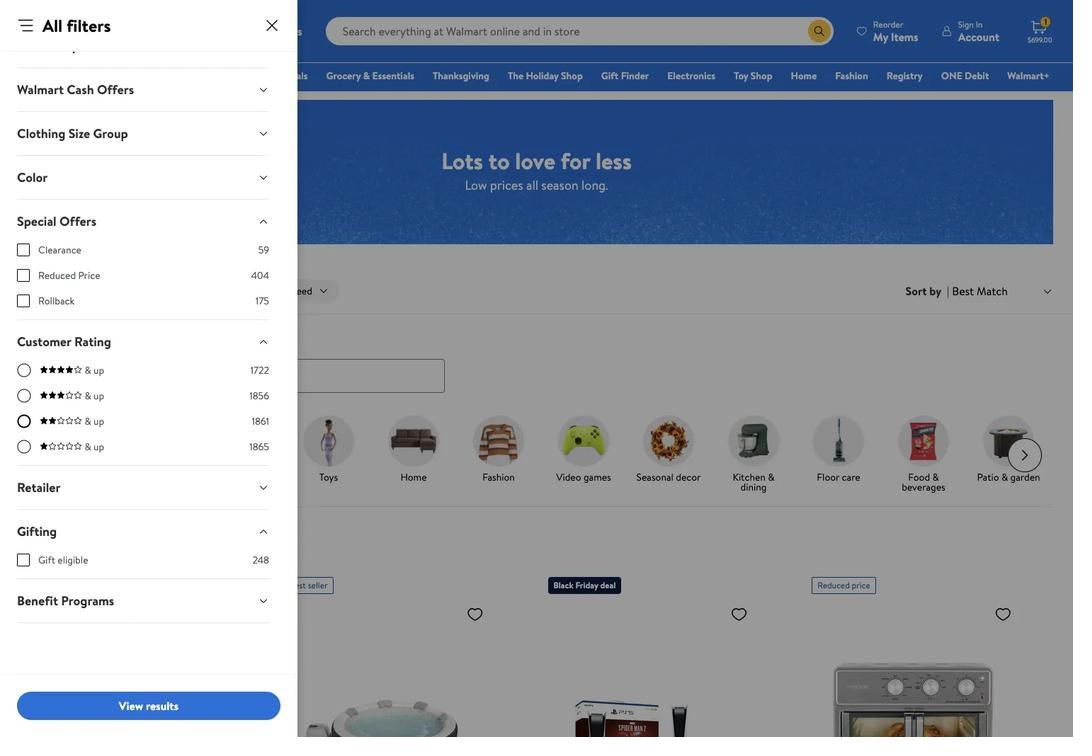 Task type: describe. For each thing, give the bounding box(es) containing it.
floor care link
[[802, 416, 876, 485]]

floor
[[817, 470, 840, 484]]

1 horizontal spatial fashion
[[835, 69, 868, 83]]

food & beverages image
[[898, 416, 949, 467]]

special offers button
[[6, 200, 281, 243]]

toy
[[734, 69, 748, 83]]

sponsored
[[1017, 50, 1056, 62]]

2 horizontal spatial friday
[[576, 579, 598, 591]]

walmart image
[[23, 20, 115, 43]]

sort by |
[[906, 283, 949, 299]]

customer rating button
[[6, 320, 281, 363]]

175
[[256, 294, 269, 308]]

up for 1856
[[94, 389, 104, 403]]

programs
[[61, 592, 114, 610]]

games
[[584, 470, 611, 484]]

deals left grocery
[[284, 69, 308, 83]]

purchased
[[74, 559, 124, 574]]

none checkbox inside special offers group
[[17, 295, 30, 307]]

walmart+
[[1008, 69, 1050, 83]]

lots
[[441, 145, 483, 176]]

price when purchased online
[[17, 559, 157, 574]]

1 shop from the left
[[561, 69, 583, 83]]

patio & garden image
[[983, 416, 1034, 467]]

& up for 1856
[[85, 389, 104, 403]]

1 black friday deal from the left
[[26, 579, 88, 591]]

Search in deals search field
[[17, 359, 445, 393]]

special offers group
[[17, 243, 269, 319]]

size
[[68, 125, 90, 142]]

gifting
[[17, 523, 57, 540]]

retailer button
[[6, 466, 281, 509]]

grocery
[[326, 69, 361, 83]]

filters inside button
[[57, 284, 83, 298]]

preview
[[70, 480, 104, 494]]

2 black friday deal from the left
[[554, 579, 616, 591]]

friday inside black friday deals preview
[[73, 470, 99, 484]]

all inside button
[[44, 284, 55, 298]]

patio
[[977, 470, 999, 484]]

Walmart Site-Wide search field
[[326, 17, 834, 45]]

3 out of 5 stars and up, 1856 items radio
[[17, 389, 31, 403]]

0 vertical spatial home
[[791, 69, 817, 83]]

cash
[[67, 81, 94, 98]]

patio & garden link
[[972, 416, 1046, 485]]

customer rating option group
[[17, 363, 269, 465]]

benefit
[[17, 592, 58, 610]]

4 out of 5 stars and up, 1722 items radio
[[17, 363, 31, 378]]

flash deals image
[[133, 416, 184, 467]]

all
[[526, 176, 538, 194]]

walmart cash offers
[[17, 81, 134, 98]]

toy shop link
[[728, 68, 779, 84]]

less
[[596, 145, 632, 176]]

deals inside black friday deals preview
[[44, 480, 67, 494]]

1 vertical spatial home
[[401, 470, 427, 484]]

one debit
[[941, 69, 989, 83]]

gifting button
[[6, 510, 281, 553]]

gift for gift eligible
[[38, 553, 55, 567]]

all filters dialog
[[0, 0, 298, 737]]

sort and filter section element
[[0, 268, 1073, 314]]

toy shop
[[734, 69, 773, 83]]

clothing size group button
[[6, 112, 281, 155]]

black inside black friday deals preview
[[48, 470, 71, 484]]

video games
[[556, 470, 611, 484]]

up for 1865
[[94, 440, 104, 454]]

filters inside dialog
[[67, 13, 111, 38]]

& up for 1722
[[85, 363, 104, 378]]

essentials
[[372, 69, 414, 83]]

customer
[[17, 333, 71, 351]]

gift eligible
[[38, 553, 88, 567]]

long.
[[582, 176, 608, 194]]

group
[[93, 125, 128, 142]]

up for 1722
[[94, 363, 104, 378]]

food
[[908, 470, 930, 484]]

finder
[[621, 69, 649, 83]]

price inside special offers group
[[78, 268, 100, 283]]

(1000+)
[[54, 532, 92, 547]]

registry
[[887, 69, 923, 83]]

prices
[[490, 176, 523, 194]]

toys link
[[292, 416, 366, 485]]

online
[[127, 559, 157, 574]]

clothing
[[17, 125, 65, 142]]

view results button
[[17, 692, 281, 720]]

rating
[[74, 333, 111, 351]]

benefit programs button
[[6, 579, 281, 623]]

up for 1861
[[94, 414, 104, 429]]

special offers
[[17, 213, 96, 230]]

eligible
[[58, 553, 88, 567]]

248
[[252, 553, 269, 567]]

1856
[[249, 389, 269, 403]]

deals inside search box
[[17, 330, 47, 348]]

1 $699.00
[[1028, 16, 1052, 45]]

rollback
[[38, 294, 75, 308]]

1 vertical spatial home link
[[377, 416, 451, 485]]

0 horizontal spatial black
[[26, 579, 45, 591]]

results
[[146, 698, 179, 714]]

holiday
[[526, 69, 559, 83]]

lots to love for less low prices all season long.
[[441, 145, 632, 194]]

love
[[515, 145, 555, 176]]

2 horizontal spatial black
[[554, 579, 574, 591]]

kitchen & dining link
[[717, 416, 791, 495]]

retailer
[[17, 479, 61, 497]]

all inside dialog
[[43, 13, 62, 38]]

availability
[[17, 37, 78, 55]]

all filters inside all filters dialog
[[43, 13, 111, 38]]

& inside "kitchen & dining"
[[768, 470, 775, 484]]

beverages
[[902, 480, 945, 494]]

black friday deals image
[[48, 416, 99, 467]]

close panel image
[[264, 17, 281, 34]]

gift finder link
[[595, 68, 655, 84]]

view results
[[119, 698, 179, 714]]

garden
[[1010, 470, 1040, 484]]

sign in to add to favorites list, playstation 5 disc console - marvel's spider-man 2 bundle image
[[731, 605, 748, 623]]

price
[[852, 579, 870, 591]]



Task type: locate. For each thing, give the bounding box(es) containing it.
filters down the reduced price
[[57, 284, 83, 298]]

kitchen and dining image
[[728, 416, 779, 467]]

saluspa 77" x 26" hollywood 240 gal. inflatable hot tub with led lights, 104f max temperature image
[[284, 600, 489, 737]]

1 out of 5 stars and up, 1865 items radio
[[17, 440, 31, 454]]

lots to love for less. low prices all season long. image
[[20, 100, 1053, 245]]

black friday deals preview link
[[37, 416, 111, 495]]

playstation 5 disc console - marvel's spider-man 2 bundle image
[[548, 600, 753, 737]]

0 vertical spatial offers
[[97, 81, 134, 98]]

1 up from the top
[[94, 363, 104, 378]]

0 horizontal spatial shop
[[561, 69, 583, 83]]

home down home image
[[401, 470, 427, 484]]

search image
[[28, 370, 40, 381]]

offers
[[97, 81, 134, 98], [60, 213, 96, 230]]

1 vertical spatial fashion link
[[462, 416, 536, 485]]

fashion left registry link
[[835, 69, 868, 83]]

2 & up from the top
[[85, 389, 104, 403]]

gift left finder
[[601, 69, 619, 83]]

low
[[465, 176, 487, 194]]

seasonal decor
[[636, 470, 701, 484]]

fashion image
[[473, 416, 524, 467]]

grocery & essentials link
[[320, 68, 421, 84]]

reduced for reduced price
[[818, 579, 850, 591]]

0 vertical spatial reduced
[[38, 268, 76, 283]]

& up for 1865
[[85, 440, 104, 454]]

reduced price
[[818, 579, 870, 591]]

to
[[489, 145, 510, 176]]

1 vertical spatial price
[[17, 559, 42, 574]]

0 horizontal spatial reduced
[[38, 268, 76, 283]]

deal
[[72, 579, 88, 591], [600, 579, 616, 591]]

0 horizontal spatial price
[[17, 559, 42, 574]]

0 vertical spatial all
[[43, 13, 62, 38]]

video
[[556, 470, 581, 484]]

the holiday shop
[[508, 69, 583, 83]]

sign in to add to favorites list, saluspa 77" x 26" hollywood 240 gal. inflatable hot tub with led lights, 104f max temperature image
[[467, 605, 484, 623]]

special
[[17, 213, 56, 230]]

0 horizontal spatial deal
[[72, 579, 88, 591]]

seasonal
[[636, 470, 674, 484]]

1 horizontal spatial fashion link
[[829, 68, 875, 84]]

all filters up the walmart cash offers
[[43, 13, 111, 38]]

toys image
[[303, 416, 354, 467]]

walmart
[[17, 81, 64, 98]]

apple watch series 9 gps 41mm midnight aluminum case with midnight sport band - s/m image
[[20, 600, 225, 737]]

toys
[[319, 470, 338, 484]]

1 horizontal spatial gift
[[601, 69, 619, 83]]

next slide for chipmodulewithimages list image
[[1008, 438, 1042, 472]]

clearance
[[38, 243, 81, 257]]

0 horizontal spatial black friday deal
[[26, 579, 88, 591]]

all up walmart
[[43, 13, 62, 38]]

2 out of 5 stars and up, 1861 items radio
[[17, 414, 31, 429]]

reduced left price
[[818, 579, 850, 591]]

0 vertical spatial all filters
[[43, 13, 111, 38]]

0 vertical spatial price
[[78, 268, 100, 283]]

season
[[541, 176, 579, 194]]

3 up from the top
[[94, 414, 104, 429]]

deals up gift eligible
[[17, 529, 51, 548]]

1 horizontal spatial deal
[[600, 579, 616, 591]]

friday
[[73, 470, 99, 484], [48, 579, 70, 591], [576, 579, 598, 591]]

1861
[[252, 414, 269, 429]]

0 vertical spatial home link
[[785, 68, 823, 84]]

0 vertical spatial fashion
[[835, 69, 868, 83]]

reduced up rollback
[[38, 268, 76, 283]]

up
[[94, 363, 104, 378], [94, 389, 104, 403], [94, 414, 104, 429], [94, 440, 104, 454]]

video games link
[[547, 416, 621, 485]]

black friday deals preview
[[44, 470, 104, 494]]

shop right holiday on the top of the page
[[561, 69, 583, 83]]

shop right "toy"
[[751, 69, 773, 83]]

patio & garden
[[977, 470, 1040, 484]]

59
[[258, 243, 269, 257]]

& inside food & beverages
[[932, 470, 939, 484]]

up up preview at bottom left
[[94, 440, 104, 454]]

all filters
[[43, 13, 111, 38], [44, 284, 83, 298]]

0 vertical spatial fashion link
[[829, 68, 875, 84]]

price down clearance at the left of the page
[[78, 268, 100, 283]]

1 vertical spatial filters
[[57, 284, 83, 298]]

grocery & essentials
[[326, 69, 414, 83]]

1 vertical spatial fashion
[[482, 470, 515, 484]]

seasonal decor image
[[643, 416, 694, 467]]

$699.00
[[1028, 35, 1052, 45]]

1 horizontal spatial home
[[791, 69, 817, 83]]

kitchen
[[733, 470, 766, 484]]

price
[[78, 268, 100, 283], [17, 559, 42, 574]]

1 vertical spatial reduced
[[818, 579, 850, 591]]

walmart cash offers button
[[6, 68, 281, 111]]

2 deal from the left
[[600, 579, 616, 591]]

gift inside all filters dialog
[[38, 553, 55, 567]]

Deals search field
[[0, 330, 1073, 393]]

video games image
[[558, 416, 609, 467]]

0 horizontal spatial fashion
[[482, 470, 515, 484]]

None checkbox
[[17, 244, 30, 256], [17, 269, 30, 282], [17, 554, 30, 567], [17, 244, 30, 256], [17, 269, 30, 282], [17, 554, 30, 567]]

when
[[45, 559, 71, 574]]

the
[[508, 69, 524, 83]]

sign in to add to favorites list, kalorik maxx 26 quart air fryer oven, stainless steel, a large chicken, 26-quart capacity image
[[995, 605, 1012, 623]]

2 shop from the left
[[751, 69, 773, 83]]

floorcare image
[[813, 416, 864, 467]]

benefit programs
[[17, 592, 114, 610]]

offers up clearance at the left of the page
[[60, 213, 96, 230]]

electronics
[[667, 69, 716, 83]]

customer rating
[[17, 333, 111, 351]]

food & beverages link
[[887, 416, 961, 495]]

1
[[1044, 16, 1047, 28]]

deals (1000+)
[[17, 529, 92, 548]]

debit
[[965, 69, 989, 83]]

1 horizontal spatial reduced
[[818, 579, 850, 591]]

kalorik maxx 26 quart air fryer oven, stainless steel, a large chicken, 26-quart capacity image
[[812, 600, 1017, 737]]

filters up cash
[[67, 13, 111, 38]]

reduced inside special offers group
[[38, 268, 76, 283]]

1 vertical spatial all filters
[[44, 284, 83, 298]]

home right toy shop
[[791, 69, 817, 83]]

availability button
[[6, 24, 281, 67]]

|
[[947, 283, 949, 299]]

offers right cash
[[97, 81, 134, 98]]

0 vertical spatial gift
[[601, 69, 619, 83]]

seasonal decor link
[[632, 416, 706, 485]]

reduced for reduced price
[[38, 268, 76, 283]]

best
[[290, 579, 306, 591]]

0 horizontal spatial home
[[401, 470, 427, 484]]

shop
[[561, 69, 583, 83], [751, 69, 773, 83]]

fashion link
[[829, 68, 875, 84], [462, 416, 536, 485]]

electronics link
[[661, 68, 722, 84]]

best seller
[[290, 579, 328, 591]]

all down the reduced price
[[44, 284, 55, 298]]

1722
[[250, 363, 269, 378]]

1 horizontal spatial shop
[[751, 69, 773, 83]]

gift for gift finder
[[601, 69, 619, 83]]

1 vertical spatial gift
[[38, 553, 55, 567]]

1865
[[249, 440, 269, 454]]

up left "flash deals" image
[[94, 414, 104, 429]]

all filters inside all filters button
[[44, 284, 83, 298]]

fashion down fashion image
[[482, 470, 515, 484]]

1 horizontal spatial black friday deal
[[554, 579, 616, 591]]

gift down deals (1000+)
[[38, 553, 55, 567]]

by
[[930, 283, 941, 299]]

color
[[17, 169, 48, 186]]

dining
[[741, 480, 767, 494]]

care
[[842, 470, 860, 484]]

0 horizontal spatial home link
[[377, 416, 451, 485]]

4 & up from the top
[[85, 440, 104, 454]]

Search search field
[[326, 17, 834, 45]]

all filters down the reduced price
[[44, 284, 83, 298]]

1 deal from the left
[[72, 579, 88, 591]]

1 vertical spatial all
[[44, 284, 55, 298]]

& up for 1861
[[85, 414, 104, 429]]

deals up 4 out of 5 stars and up, 1722 items option
[[17, 330, 47, 348]]

4 up from the top
[[94, 440, 104, 454]]

gift finder
[[601, 69, 649, 83]]

1 horizontal spatial price
[[78, 268, 100, 283]]

0 horizontal spatial fashion link
[[462, 416, 536, 485]]

None checkbox
[[17, 295, 30, 307]]

1 horizontal spatial friday
[[73, 470, 99, 484]]

food & beverages
[[902, 470, 945, 494]]

price left when
[[17, 559, 42, 574]]

0 horizontal spatial friday
[[48, 579, 70, 591]]

2 up from the top
[[94, 389, 104, 403]]

0 vertical spatial filters
[[67, 13, 111, 38]]

up up black friday deals image
[[94, 389, 104, 403]]

1 vertical spatial offers
[[60, 213, 96, 230]]

one debit link
[[935, 68, 995, 84]]

one
[[941, 69, 962, 83]]

floor care
[[817, 470, 860, 484]]

home image
[[388, 416, 439, 467]]

home link
[[785, 68, 823, 84], [377, 416, 451, 485]]

sort
[[906, 283, 927, 299]]

walmart+ link
[[1001, 68, 1056, 84]]

deals link
[[278, 68, 314, 84]]

the holiday shop link
[[501, 68, 589, 84]]

3 & up from the top
[[85, 414, 104, 429]]

1 horizontal spatial home link
[[785, 68, 823, 84]]

all filters button
[[17, 280, 98, 303]]

up down rating
[[94, 363, 104, 378]]

1 horizontal spatial black
[[48, 470, 71, 484]]

color button
[[6, 156, 281, 199]]

decor
[[676, 470, 701, 484]]

registry link
[[880, 68, 929, 84]]

1 & up from the top
[[85, 363, 104, 378]]

black friday deal
[[26, 579, 88, 591], [554, 579, 616, 591]]

tech image
[[218, 416, 269, 467]]

0 horizontal spatial gift
[[38, 553, 55, 567]]

seller
[[308, 579, 328, 591]]

deals left preview at bottom left
[[44, 480, 67, 494]]

for
[[561, 145, 590, 176]]



Task type: vqa. For each thing, say whether or not it's contained in the screenshot.
retailer dropdown button
yes



